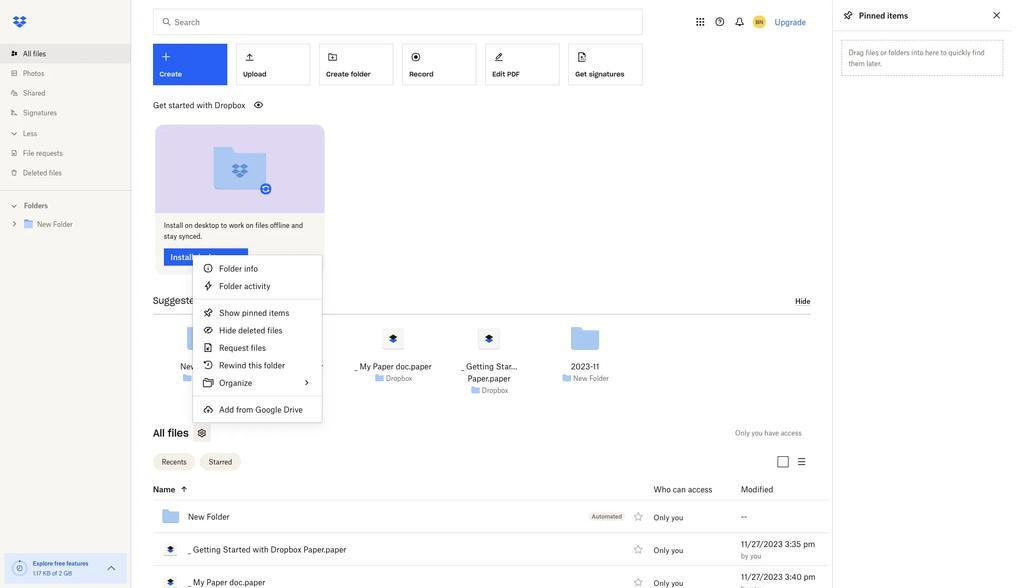 Task type: locate. For each thing, give the bounding box(es) containing it.
get left started
[[153, 100, 166, 110]]

all inside list item
[[23, 49, 31, 58]]

list containing all files
[[0, 37, 131, 190]]

only you inside name new folder, modified 11/27/2023 3:24 pm, element
[[654, 513, 683, 522]]

1 horizontal spatial my
[[360, 362, 371, 371]]

0 vertical spatial paper
[[373, 362, 394, 371]]

your
[[228, 295, 249, 306]]

add to starred image for 11/27/2023 3:35 pm
[[632, 543, 645, 556]]

pm inside 11/27/2023 3:35 pm by you
[[803, 539, 815, 548]]

0 vertical spatial new
[[180, 362, 197, 371]]

with inside 'element'
[[253, 545, 269, 554]]

on right work
[[246, 221, 254, 230]]

_ getting started with dropbox paper.paper
[[188, 545, 346, 554]]

0 vertical spatial 11/27/2023
[[741, 539, 783, 548]]

new folder link
[[180, 360, 222, 372], [573, 373, 609, 384], [188, 510, 230, 523]]

0 vertical spatial _ my paper doc.paper link
[[354, 360, 432, 372]]

activity up pinned
[[252, 295, 285, 306]]

files inside list item
[[33, 49, 46, 58]]

doc.paper
[[396, 362, 432, 371], [229, 577, 265, 587]]

getting left started
[[193, 545, 221, 554]]

2 vertical spatial only you
[[654, 579, 683, 587]]

1 only you from the top
[[654, 513, 683, 522]]

signatures link
[[9, 103, 131, 122]]

you
[[752, 429, 763, 437], [671, 513, 683, 522], [671, 546, 683, 555], [750, 552, 761, 560], [671, 579, 683, 587]]

new folder up started
[[188, 512, 230, 521]]

dropbox link for _ getting star… paper.paper
[[482, 385, 508, 396]]

folder right create at top left
[[351, 70, 371, 78]]

quota usage element
[[11, 560, 28, 577]]

hide
[[219, 325, 236, 335]]

table
[[129, 479, 830, 588]]

items
[[887, 11, 908, 20], [269, 308, 289, 317]]

11/27/2023
[[741, 539, 783, 548], [741, 572, 783, 581]]

1 vertical spatial paper
[[206, 577, 227, 587]]

less image
[[9, 128, 20, 139]]

getting for star…
[[466, 362, 494, 371]]

2 add to starred image from the top
[[632, 576, 645, 588]]

0 vertical spatial pm
[[803, 539, 815, 548]]

new inside table
[[188, 512, 205, 521]]

0 vertical spatial doc.paper
[[396, 362, 432, 371]]

have
[[765, 429, 779, 437]]

signatures
[[23, 108, 57, 117]]

you inside name new folder, modified 11/27/2023 3:24 pm, element
[[671, 513, 683, 522]]

0 vertical spatial my
[[360, 362, 371, 371]]

1 on from the left
[[185, 221, 193, 230]]

get inside button
[[576, 70, 587, 78]]

only you inside the name _ my paper doc.paper, modified 11/27/2023 3:40 pm, element
[[654, 579, 683, 587]]

0 horizontal spatial all files
[[23, 49, 46, 58]]

0 vertical spatial only you
[[654, 513, 683, 522]]

1 vertical spatial new folder link
[[573, 373, 609, 384]]

1 vertical spatial new
[[573, 374, 588, 382]]

0 vertical spatial with
[[197, 100, 212, 110]]

who can access
[[654, 485, 713, 494]]

on
[[185, 221, 193, 230], [246, 221, 254, 230]]

by
[[741, 552, 749, 560]]

synced.
[[179, 232, 202, 241]]

info
[[244, 264, 258, 273]]

0 vertical spatial getting
[[466, 362, 494, 371]]

name _ my paper doc.paper, modified 11/27/2023 3:40 pm, element
[[129, 566, 830, 588]]

1 vertical spatial with
[[253, 545, 269, 554]]

add to starred image inside the name _ my paper doc.paper, modified 11/27/2023 3:40 pm, element
[[632, 576, 645, 588]]

2 only you from the top
[[654, 546, 683, 555]]

you for new folder
[[671, 513, 683, 522]]

1 vertical spatial doc.paper
[[229, 577, 265, 587]]

0 vertical spatial from
[[204, 295, 226, 306]]

0 horizontal spatial paper.paper
[[303, 545, 346, 554]]

organize
[[219, 378, 252, 387]]

only for _ getting started with dropbox paper.paper
[[654, 546, 669, 555]]

list
[[0, 37, 131, 190]]

1 horizontal spatial on
[[246, 221, 254, 230]]

0 horizontal spatial _ my paper doc.paper link
[[188, 576, 265, 588]]

add to starred image
[[632, 510, 645, 523]]

dropbox inside untitled.paper dropbox
[[290, 374, 316, 382]]

1 horizontal spatial folder
[[351, 70, 371, 78]]

new folder link down the 11
[[573, 373, 609, 384]]

2 vertical spatial new
[[188, 512, 205, 521]]

folder settings image
[[195, 427, 208, 440]]

pm right 3:40
[[804, 572, 816, 581]]

2 only you button from the top
[[654, 546, 683, 555]]

add to starred image
[[632, 543, 645, 556], [632, 576, 645, 588]]

0 horizontal spatial _ my paper doc.paper
[[188, 577, 265, 587]]

untitled.paper dropbox
[[271, 362, 323, 382]]

0 horizontal spatial my
[[193, 577, 204, 587]]

file
[[23, 149, 34, 157]]

0 horizontal spatial from
[[204, 295, 226, 306]]

all files up recents
[[153, 427, 189, 439]]

1 vertical spatial pm
[[804, 572, 816, 581]]

from inside menu item
[[236, 405, 253, 414]]

1 horizontal spatial from
[[236, 405, 253, 414]]

11/27/2023 down by
[[741, 572, 783, 581]]

0 vertical spatial all files
[[23, 49, 46, 58]]

0 horizontal spatial folder
[[264, 360, 285, 370]]

1 horizontal spatial _ my paper doc.paper
[[354, 362, 432, 371]]

3 only you from the top
[[654, 579, 683, 587]]

11
[[593, 362, 599, 371]]

get signatures button
[[568, 44, 643, 85]]

started
[[223, 545, 251, 554]]

2 - from the left
[[744, 512, 747, 521]]

0 vertical spatial only you button
[[654, 513, 683, 522]]

new for topmost new folder link
[[180, 362, 197, 371]]

1 vertical spatial items
[[269, 308, 289, 317]]

only you have access
[[735, 429, 802, 437]]

2 vertical spatial only you button
[[654, 579, 683, 587]]

my
[[360, 362, 371, 371], [193, 577, 204, 587]]

0 vertical spatial all
[[23, 49, 31, 58]]

folder activity
[[219, 281, 270, 290]]

1 vertical spatial access
[[688, 485, 713, 494]]

add to starred image inside name _ getting started with dropbox paper.paper, modified 11/27/2023 3:35 pm, 'element'
[[632, 543, 645, 556]]

0 horizontal spatial paper
[[206, 577, 227, 587]]

from right add at the left
[[236, 405, 253, 414]]

all up recents
[[153, 427, 165, 439]]

files
[[33, 49, 46, 58], [49, 169, 62, 177], [255, 221, 268, 230], [267, 325, 282, 335], [251, 343, 266, 352], [168, 427, 189, 439]]

get for get started with dropbox
[[153, 100, 166, 110]]

1 vertical spatial my
[[193, 577, 204, 587]]

photos link
[[9, 63, 131, 83]]

request files menu item
[[193, 339, 322, 356]]

1 horizontal spatial items
[[887, 11, 908, 20]]

explore
[[33, 560, 53, 567]]

you inside the name _ my paper doc.paper, modified 11/27/2023 3:40 pm, element
[[671, 579, 683, 587]]

activity down folder info menu item
[[244, 281, 270, 290]]

0 vertical spatial add to starred image
[[632, 543, 645, 556]]

1 vertical spatial folder
[[264, 360, 285, 370]]

automated
[[592, 513, 622, 520]]

0 vertical spatial folder
[[351, 70, 371, 78]]

1 horizontal spatial paper.paper
[[468, 374, 511, 383]]

folder inside rewind this folder menu item
[[264, 360, 285, 370]]

0 horizontal spatial get
[[153, 100, 166, 110]]

access right can
[[688, 485, 713, 494]]

signatures
[[589, 70, 625, 78]]

1 vertical spatial getting
[[193, 545, 221, 554]]

getting inside _ getting star… paper.paper
[[466, 362, 494, 371]]

0 vertical spatial paper.paper
[[468, 374, 511, 383]]

less
[[23, 129, 37, 137]]

only inside name _ getting started with dropbox paper.paper, modified 11/27/2023 3:35 pm, 'element'
[[654, 546, 669, 555]]

1 vertical spatial 11/27/2023
[[741, 572, 783, 581]]

pm right 3:35
[[803, 539, 815, 548]]

folders
[[24, 202, 48, 210]]

2 11/27/2023 from the top
[[741, 572, 783, 581]]

folder up started
[[207, 512, 230, 521]]

get left signatures
[[576, 70, 587, 78]]

11/27/2023 inside 11/27/2023 3:35 pm by you
[[741, 539, 783, 548]]

--
[[741, 512, 747, 521]]

new folder link up started
[[188, 510, 230, 523]]

starred button
[[200, 453, 241, 471]]

new folder link down 'request'
[[180, 360, 222, 372]]

0 vertical spatial items
[[887, 11, 908, 20]]

1 horizontal spatial doc.paper
[[396, 362, 432, 371]]

dropbox link for new folder
[[194, 373, 220, 384]]

all up photos
[[23, 49, 31, 58]]

recents
[[162, 458, 187, 466]]

folder
[[219, 264, 242, 273], [219, 281, 242, 290], [199, 362, 222, 371], [589, 374, 609, 382], [207, 512, 230, 521]]

2023-11
[[571, 362, 599, 371]]

file requests
[[23, 149, 63, 157]]

folder right this
[[264, 360, 285, 370]]

new folder down the 11
[[573, 374, 609, 382]]

1 vertical spatial from
[[236, 405, 253, 414]]

_ my paper doc.paper link
[[354, 360, 432, 372], [188, 576, 265, 588]]

1 horizontal spatial access
[[781, 429, 802, 437]]

0 horizontal spatial items
[[269, 308, 289, 317]]

request
[[219, 343, 249, 352]]

free
[[54, 560, 65, 567]]

new folder down 'request'
[[180, 362, 222, 371]]

getting left 'star…'
[[466, 362, 494, 371]]

0 vertical spatial _ my paper doc.paper
[[354, 362, 432, 371]]

all
[[23, 49, 31, 58], [153, 427, 165, 439]]

access right the have
[[781, 429, 802, 437]]

folder info menu item
[[193, 260, 322, 277]]

1 vertical spatial paper.paper
[[303, 545, 346, 554]]

get signatures
[[576, 70, 625, 78]]

only inside the name _ my paper doc.paper, modified 11/27/2023 3:40 pm, element
[[654, 579, 669, 587]]

1 vertical spatial only you button
[[654, 546, 683, 555]]

1 11/27/2023 from the top
[[741, 539, 783, 548]]

activity
[[244, 281, 270, 290], [252, 295, 285, 306]]

only you button inside name _ getting started with dropbox paper.paper, modified 11/27/2023 3:35 pm, 'element'
[[654, 546, 683, 555]]

new
[[180, 362, 197, 371], [573, 374, 588, 382], [188, 512, 205, 521]]

kb
[[43, 570, 51, 577]]

only
[[735, 429, 750, 437], [654, 513, 669, 522], [654, 546, 669, 555], [654, 579, 669, 587]]

0 horizontal spatial with
[[197, 100, 212, 110]]

only for _ my paper doc.paper
[[654, 579, 669, 587]]

add from google drive
[[219, 405, 303, 414]]

install on desktop to work on files offline and stay synced.
[[164, 221, 303, 241]]

1 vertical spatial _ my paper doc.paper
[[188, 577, 265, 587]]

1 vertical spatial get
[[153, 100, 166, 110]]

1 vertical spatial add to starred image
[[632, 576, 645, 588]]

2023-11 link
[[571, 360, 599, 372]]

1 horizontal spatial paper
[[373, 362, 394, 371]]

1 vertical spatial all files
[[153, 427, 189, 439]]

from up show
[[204, 295, 226, 306]]

my inside table
[[193, 577, 204, 587]]

getting inside 'element'
[[193, 545, 221, 554]]

0 horizontal spatial on
[[185, 221, 193, 230]]

1 horizontal spatial get
[[576, 70, 587, 78]]

0 vertical spatial activity
[[244, 281, 270, 290]]

1 vertical spatial only you
[[654, 546, 683, 555]]

only you button inside the name _ my paper doc.paper, modified 11/27/2023 3:40 pm, element
[[654, 579, 683, 587]]

11/27/2023 up by
[[741, 539, 783, 548]]

all files up photos
[[23, 49, 46, 58]]

on up synced.
[[185, 221, 193, 230]]

organize menu item
[[193, 374, 322, 391]]

only for new folder
[[654, 513, 669, 522]]

1 horizontal spatial with
[[253, 545, 269, 554]]

1 horizontal spatial _ my paper doc.paper link
[[354, 360, 432, 372]]

create
[[326, 70, 349, 78]]

0 horizontal spatial doc.paper
[[229, 577, 265, 587]]

new folder
[[180, 362, 222, 371], [573, 374, 609, 382], [188, 512, 230, 521]]

0 horizontal spatial all
[[23, 49, 31, 58]]

access
[[781, 429, 802, 437], [688, 485, 713, 494]]

0 vertical spatial get
[[576, 70, 587, 78]]

only you button inside name new folder, modified 11/27/2023 3:24 pm, element
[[654, 513, 683, 522]]

all files inside list item
[[23, 49, 46, 58]]

1 horizontal spatial getting
[[466, 362, 494, 371]]

from
[[204, 295, 226, 306], [236, 405, 253, 414]]

add
[[219, 405, 234, 414]]

folder down the 11
[[589, 374, 609, 382]]

paper
[[373, 362, 394, 371], [206, 577, 227, 587]]

3:40
[[785, 572, 802, 581]]

you for _ my paper doc.paper
[[671, 579, 683, 587]]

1 only you button from the top
[[654, 513, 683, 522]]

_ my paper doc.paper
[[354, 362, 432, 371], [188, 577, 265, 587]]

only inside name new folder, modified 11/27/2023 3:24 pm, element
[[654, 513, 669, 522]]

0 vertical spatial new folder
[[180, 362, 222, 371]]

create folder
[[326, 70, 371, 78]]

-
[[741, 512, 744, 521], [744, 512, 747, 521]]

0 horizontal spatial getting
[[193, 545, 221, 554]]

1 add to starred image from the top
[[632, 543, 645, 556]]

1 vertical spatial all
[[153, 427, 165, 439]]

1 vertical spatial activity
[[252, 295, 285, 306]]

3 only you button from the top
[[654, 579, 683, 587]]

pm for 11/27/2023 3:40 pm
[[804, 572, 816, 581]]

only you button
[[654, 513, 683, 522], [654, 546, 683, 555], [654, 579, 683, 587]]

get for get signatures
[[576, 70, 587, 78]]

who
[[654, 485, 671, 494]]

1 vertical spatial new folder
[[573, 374, 609, 382]]

only you inside name _ getting started with dropbox paper.paper, modified 11/27/2023 3:35 pm, 'element'
[[654, 546, 683, 555]]



Task type: vqa. For each thing, say whether or not it's contained in the screenshot.
_ My Paper doc.paper link to the bottom
yes



Task type: describe. For each thing, give the bounding box(es) containing it.
untitled.paper link
[[271, 360, 323, 372]]

2 vertical spatial new folder link
[[188, 510, 230, 523]]

paper.paper inside _ getting star… paper.paper
[[468, 374, 511, 383]]

pinned
[[242, 308, 267, 317]]

suggested
[[153, 295, 201, 306]]

getting for started
[[193, 545, 221, 554]]

add to starred image for 11/27/2023 3:40 pm
[[632, 576, 645, 588]]

edit pdf
[[492, 70, 520, 78]]

items inside menu item
[[269, 308, 289, 317]]

1 horizontal spatial all files
[[153, 427, 189, 439]]

star…
[[496, 362, 517, 371]]

rewind this folder menu item
[[193, 356, 322, 374]]

only you for 11/27/2023 3:40 pm
[[654, 579, 683, 587]]

_ inside 'element'
[[188, 545, 191, 554]]

deleted
[[23, 169, 47, 177]]

to
[[221, 221, 227, 230]]

pinned
[[859, 11, 885, 20]]

record button
[[402, 44, 477, 85]]

folder inside create folder button
[[351, 70, 371, 78]]

photos
[[23, 69, 44, 77]]

stay
[[164, 232, 177, 241]]

from for google
[[236, 405, 253, 414]]

0 vertical spatial new folder link
[[180, 360, 222, 372]]

of
[[52, 570, 57, 577]]

can
[[673, 485, 686, 494]]

11/27/2023 3:40 pm
[[741, 572, 816, 581]]

you for _ getting started with dropbox paper.paper
[[671, 546, 683, 555]]

3:35
[[785, 539, 801, 548]]

11/27/2023 for 11/27/2023 3:40 pm
[[741, 572, 783, 581]]

folder inside table
[[207, 512, 230, 521]]

get started with dropbox
[[153, 100, 245, 110]]

dropbox inside 'element'
[[271, 545, 301, 554]]

show
[[219, 308, 240, 317]]

modified button
[[741, 483, 802, 496]]

request files
[[219, 343, 266, 352]]

new folder for new folder link to the middle
[[573, 374, 609, 382]]

folder up your at the left bottom of the page
[[219, 281, 242, 290]]

name button
[[153, 483, 627, 496]]

all files link
[[9, 44, 131, 63]]

0 vertical spatial access
[[781, 429, 802, 437]]

drive
[[284, 405, 303, 414]]

features
[[66, 560, 88, 567]]

name _ getting started with dropbox paper.paper, modified 11/27/2023 3:35 pm, element
[[129, 533, 830, 566]]

recents button
[[153, 453, 195, 471]]

only you button for 11/27/2023 3:40 pm
[[654, 579, 683, 587]]

offline
[[270, 221, 290, 230]]

_ getting star… paper.paper link
[[450, 360, 529, 385]]

name
[[153, 485, 175, 494]]

activity inside menu item
[[244, 281, 270, 290]]

0 horizontal spatial access
[[688, 485, 713, 494]]

suggested from your activity
[[153, 295, 285, 306]]

folder left info
[[219, 264, 242, 273]]

show pinned items
[[219, 308, 289, 317]]

you inside 11/27/2023 3:35 pm by you
[[750, 552, 761, 560]]

11/27/2023 3:35 pm by you
[[741, 539, 815, 560]]

folders button
[[0, 197, 131, 213]]

untitled.paper
[[271, 362, 323, 371]]

new folder for topmost new folder link
[[180, 362, 222, 371]]

all files list item
[[0, 44, 131, 63]]

edit pdf button
[[485, 44, 560, 85]]

11/27/2023 for 11/27/2023 3:35 pm by you
[[741, 539, 783, 548]]

from for your
[[204, 295, 226, 306]]

work
[[229, 221, 244, 230]]

name new folder, modified 11/27/2023 3:24 pm, element
[[129, 500, 830, 533]]

show pinned items menu item
[[193, 304, 322, 321]]

_ my paper doc.paper inside the name _ my paper doc.paper, modified 11/27/2023 3:40 pm, element
[[188, 577, 265, 587]]

_ inside _ getting star… paper.paper
[[461, 362, 464, 371]]

gb
[[64, 570, 72, 577]]

hide deleted files
[[219, 325, 282, 335]]

upgrade link
[[775, 17, 806, 27]]

2
[[59, 570, 62, 577]]

deleted
[[238, 325, 265, 335]]

started
[[168, 100, 194, 110]]

folder up organize
[[199, 362, 222, 371]]

folder activity menu item
[[193, 277, 322, 295]]

only you button for 11/27/2023 3:35 pm
[[654, 546, 683, 555]]

install
[[164, 221, 183, 230]]

close right sidebar image
[[990, 9, 1003, 22]]

shared link
[[9, 83, 131, 103]]

new for new folder link to the middle
[[573, 374, 588, 382]]

paper inside the name _ my paper doc.paper, modified 11/27/2023 3:40 pm, element
[[206, 577, 227, 587]]

dropbox image
[[9, 11, 31, 33]]

_ getting star… paper.paper
[[461, 362, 517, 383]]

table containing name
[[129, 479, 830, 588]]

paper.paper inside 'element'
[[303, 545, 346, 554]]

pdf
[[507, 70, 520, 78]]

1 horizontal spatial all
[[153, 427, 165, 439]]

add from google drive menu item
[[193, 401, 322, 418]]

2 vertical spatial new folder
[[188, 512, 230, 521]]

folder info
[[219, 264, 258, 273]]

_ getting started with dropbox paper.paper link
[[188, 543, 346, 556]]

1 vertical spatial _ my paper doc.paper link
[[188, 576, 265, 588]]

pinned items
[[859, 11, 908, 20]]

deleted files link
[[9, 163, 131, 183]]

modified
[[741, 485, 773, 494]]

edit
[[492, 70, 505, 78]]

starred
[[209, 458, 232, 466]]

and
[[291, 221, 303, 230]]

shared
[[23, 89, 45, 97]]

this
[[248, 360, 262, 370]]

upgrade
[[775, 17, 806, 27]]

pm for 11/27/2023 3:35 pm by you
[[803, 539, 815, 548]]

rewind this folder
[[219, 360, 285, 370]]

file requests link
[[9, 143, 131, 163]]

hide deleted files menu item
[[193, 321, 322, 339]]

files inside install on desktop to work on files offline and stay synced.
[[255, 221, 268, 230]]

1 - from the left
[[741, 512, 744, 521]]

only you for 11/27/2023 3:35 pm
[[654, 546, 683, 555]]

1.17
[[33, 570, 41, 577]]

explore free features 1.17 kb of 2 gb
[[33, 560, 88, 577]]

dropbox link for _ my paper doc.paper
[[386, 373, 412, 384]]

requests
[[36, 149, 63, 157]]

2 on from the left
[[246, 221, 254, 230]]

desktop
[[194, 221, 219, 230]]

record
[[409, 70, 434, 78]]

2023-
[[571, 362, 593, 371]]



